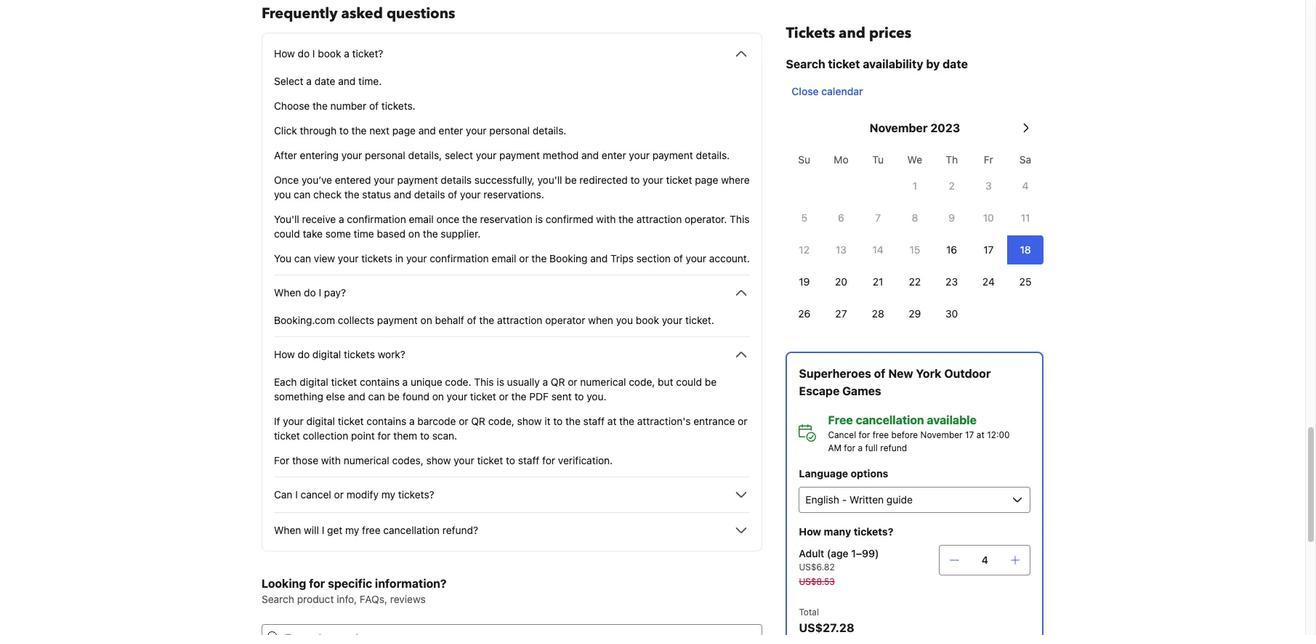 Task type: vqa. For each thing, say whether or not it's contained in the screenshot.
When do I pay?'s When
yes



Task type: describe. For each thing, give the bounding box(es) containing it.
0 vertical spatial search
[[785, 57, 825, 70]]

outdoor
[[944, 367, 990, 380]]

product
[[297, 593, 334, 605]]

9 November 2023 checkbox
[[933, 203, 970, 233]]

for up full
[[858, 429, 870, 440]]

can inside the once you've entered your payment details successfully, you'll be redirected to your ticket page where you can check the status and details of your reservations.
[[294, 188, 311, 201]]

to right it
[[553, 415, 563, 427]]

of right behalf
[[467, 314, 476, 326]]

york
[[916, 367, 941, 380]]

1 vertical spatial staff
[[518, 454, 539, 467]]

18 November 2023 checkbox
[[1007, 235, 1043, 265]]

0 horizontal spatial show
[[426, 454, 451, 467]]

collection
[[303, 429, 348, 442]]

0 horizontal spatial page
[[392, 124, 416, 137]]

else
[[326, 390, 345, 403]]

a inside if your digital ticket contains a barcode or qr code, show it to the staff at the attraction's entrance or ticket collection point for them to scan.
[[409, 415, 415, 427]]

4 November 2023 checkbox
[[1007, 171, 1043, 201]]

the left attraction's
[[619, 415, 634, 427]]

close
[[791, 85, 818, 97]]

and up redirected
[[581, 149, 599, 161]]

total us$27.28
[[799, 607, 854, 634]]

for
[[274, 454, 289, 467]]

free for will
[[362, 524, 381, 536]]

barcode
[[417, 415, 456, 427]]

0 horizontal spatial attraction
[[497, 314, 542, 326]]

fr
[[983, 153, 993, 166]]

you
[[274, 252, 291, 265]]

when for when do i pay?
[[274, 286, 301, 299]]

2023
[[930, 121, 960, 134]]

of right section
[[673, 252, 683, 265]]

2
[[948, 179, 954, 192]]

1 horizontal spatial you
[[616, 314, 633, 326]]

code, inside each digital ticket contains a unique code. this is usually a qr or numerical code, but could be something else and can be found on your ticket or the pdf sent to you.
[[629, 376, 655, 388]]

1 horizontal spatial my
[[381, 488, 395, 501]]

su
[[798, 153, 810, 166]]

5 November 2023 checkbox
[[785, 203, 822, 233]]

ticket up point
[[338, 415, 364, 427]]

cancellation inside when will i get my free cancellation refund? dropdown button
[[383, 524, 440, 536]]

ticket up calendar
[[828, 57, 860, 70]]

something
[[274, 390, 323, 403]]

games
[[842, 384, 881, 397]]

november 2023
[[869, 121, 960, 134]]

each digital ticket contains a unique code. this is usually a qr or numerical code, but could be something else and can be found on your ticket or the pdf sent to you.
[[274, 376, 717, 403]]

i for book
[[312, 47, 315, 60]]

sa
[[1019, 153, 1031, 166]]

if
[[274, 415, 280, 427]]

1 vertical spatial email
[[492, 252, 516, 265]]

close calendar button
[[785, 78, 869, 105]]

redirected
[[579, 174, 628, 186]]

tickets
[[785, 23, 835, 43]]

us$6.82
[[799, 562, 834, 573]]

1 vertical spatial details.
[[696, 149, 730, 161]]

1 vertical spatial confirmation
[[430, 252, 489, 265]]

1 horizontal spatial book
[[636, 314, 659, 326]]

numerical inside each digital ticket contains a unique code. this is usually a qr or numerical code, but could be something else and can be found on your ticket or the pdf sent to you.
[[580, 376, 626, 388]]

2 vertical spatial be
[[388, 390, 400, 403]]

14 November 2023 checkbox
[[859, 235, 896, 265]]

at inside free cancellation available cancel for free before november 17 at 12:00 am for a full refund
[[976, 429, 984, 440]]

of inside the once you've entered your payment details successfully, you'll be redirected to your ticket page where you can check the status and details of your reservations.
[[448, 188, 457, 201]]

staff inside if your digital ticket contains a barcode or qr code, show it to the staff at the attraction's entrance or ticket collection point for them to scan.
[[583, 415, 605, 427]]

you'll
[[274, 213, 299, 225]]

0 horizontal spatial enter
[[439, 124, 463, 137]]

1 vertical spatial details
[[414, 188, 445, 201]]

to down if your digital ticket contains a barcode or qr code, show it to the staff at the attraction's entrance or ticket collection point for them to scan.
[[506, 454, 515, 467]]

10
[[983, 211, 994, 224]]

13 November 2023 checkbox
[[822, 235, 859, 265]]

many
[[823, 525, 851, 538]]

and inside each digital ticket contains a unique code. this is usually a qr or numerical code, but could be something else and can be found on your ticket or the pdf sent to you.
[[348, 390, 365, 403]]

based
[[377, 227, 406, 240]]

next
[[369, 124, 390, 137]]

the up through
[[312, 100, 328, 112]]

grid containing su
[[785, 145, 1043, 328]]

28
[[871, 307, 884, 320]]

when will i get my free cancellation refund? button
[[274, 522, 750, 539]]

for inside if your digital ticket contains a barcode or qr code, show it to the staff at the attraction's entrance or ticket collection point for them to scan.
[[378, 429, 391, 442]]

3 November 2023 checkbox
[[970, 171, 1007, 201]]

the left "next"
[[351, 124, 367, 137]]

when do i pay? button
[[274, 284, 750, 302]]

through
[[300, 124, 337, 137]]

ticket down if
[[274, 429, 300, 442]]

25 November 2023 checkbox
[[1007, 267, 1043, 296]]

th
[[945, 153, 957, 166]]

30 November 2023 checkbox
[[933, 299, 970, 328]]

of inside superheroes of new york outdoor escape games
[[874, 367, 885, 380]]

ticket up else
[[331, 376, 357, 388]]

21 November 2023 checkbox
[[859, 267, 896, 296]]

qr inside if your digital ticket contains a barcode or qr code, show it to the staff at the attraction's entrance or ticket collection point for them to scan.
[[471, 415, 485, 427]]

how do i book a ticket? button
[[274, 45, 750, 62]]

could inside you'll receive a confirmation email once the reservation is confirmed with the attraction operator. this could take some time based on the supplier.
[[274, 227, 300, 240]]

the right it
[[565, 415, 581, 427]]

and left prices
[[838, 23, 865, 43]]

at inside if your digital ticket contains a barcode or qr code, show it to the staff at the attraction's entrance or ticket collection point for them to scan.
[[607, 415, 617, 427]]

ticket?
[[352, 47, 383, 60]]

1 vertical spatial can
[[294, 252, 311, 265]]

total
[[799, 607, 819, 618]]

after
[[274, 149, 297, 161]]

can
[[274, 488, 292, 501]]

contains inside if your digital ticket contains a barcode or qr code, show it to the staff at the attraction's entrance or ticket collection point for them to scan.
[[366, 415, 406, 427]]

with inside how do digital tickets work? element
[[321, 454, 341, 467]]

0 vertical spatial november
[[869, 121, 927, 134]]

by
[[926, 57, 939, 70]]

and left trips in the top of the page
[[590, 252, 608, 265]]

questions
[[387, 4, 455, 23]]

info,
[[337, 593, 357, 605]]

some
[[325, 227, 351, 240]]

this inside each digital ticket contains a unique code. this is usually a qr or numerical code, but could be something else and can be found on your ticket or the pdf sent to you.
[[474, 376, 494, 388]]

you inside the once you've entered your payment details successfully, you'll be redirected to your ticket page where you can check the status and details of your reservations.
[[274, 188, 291, 201]]

you'll receive a confirmation email once the reservation is confirmed with the attraction operator. this could take some time based on the supplier.
[[274, 213, 750, 240]]

1
[[912, 179, 917, 192]]

for right am
[[844, 443, 855, 453]]

receive
[[302, 213, 336, 225]]

4 inside "option"
[[1022, 179, 1028, 192]]

qr inside each digital ticket contains a unique code. this is usually a qr or numerical code, but could be something else and can be found on your ticket or the pdf sent to you.
[[551, 376, 565, 388]]

looking for specific information? search product info, faqs, reviews
[[262, 577, 447, 605]]

scan.
[[432, 429, 457, 442]]

new
[[888, 367, 913, 380]]

2 November 2023 checkbox
[[933, 171, 970, 201]]

1 horizontal spatial date
[[942, 57, 968, 70]]

cancel
[[828, 429, 856, 440]]

reservation
[[480, 213, 533, 225]]

superheroes
[[799, 367, 871, 380]]

work?
[[378, 348, 405, 360]]

23 November 2023 checkbox
[[933, 267, 970, 296]]

get
[[327, 524, 342, 536]]

behalf
[[435, 314, 464, 326]]

1 vertical spatial my
[[345, 524, 359, 536]]

you can view your tickets in your confirmation email or the booking and trips section of your account.
[[274, 252, 750, 265]]

20
[[835, 275, 847, 288]]

0 horizontal spatial 4
[[981, 554, 988, 566]]

codes,
[[392, 454, 424, 467]]

click
[[274, 124, 297, 137]]

it
[[544, 415, 550, 427]]

your inside each digital ticket contains a unique code. this is usually a qr or numerical code, but could be something else and can be found on your ticket or the pdf sent to you.
[[447, 390, 467, 403]]

how for how many tickets?
[[799, 525, 821, 538]]

for inside looking for specific information? search product info, faqs, reviews
[[309, 577, 325, 590]]

11
[[1020, 211, 1030, 224]]

choose the number of tickets.
[[274, 100, 415, 112]]

take
[[303, 227, 323, 240]]

asked
[[341, 4, 383, 23]]

0 vertical spatial details.
[[532, 124, 566, 137]]

cancellation inside free cancellation available cancel for free before november 17 at 12:00 am for a full refund
[[855, 413, 924, 427]]

ticket down if your digital ticket contains a barcode or qr code, show it to the staff at the attraction's entrance or ticket collection point for them to scan.
[[477, 454, 503, 467]]

0 vertical spatial personal
[[489, 124, 530, 137]]

21
[[872, 275, 883, 288]]

point
[[351, 429, 375, 442]]

once you've entered your payment details successfully, you'll be redirected to your ticket page where you can check the status and details of your reservations.
[[274, 174, 750, 201]]

operator
[[545, 314, 585, 326]]

refund
[[880, 443, 907, 453]]

you've
[[302, 174, 332, 186]]

calendar
[[821, 85, 863, 97]]

11 November 2023 checkbox
[[1007, 203, 1043, 233]]

page inside the once you've entered your payment details successfully, you'll be redirected to your ticket page where you can check the status and details of your reservations.
[[695, 174, 718, 186]]

on inside you'll receive a confirmation email once the reservation is confirmed with the attraction operator. this could take some time based on the supplier.
[[408, 227, 420, 240]]

tu
[[872, 153, 883, 166]]

or inside how do i book a ticket? 'element'
[[519, 252, 529, 265]]

usually
[[507, 376, 540, 388]]

payment up the work?
[[377, 314, 418, 326]]

this inside you'll receive a confirmation email once the reservation is confirmed with the attraction operator. this could take some time based on the supplier.
[[730, 213, 750, 225]]

language
[[799, 467, 848, 480]]

email inside you'll receive a confirmation email once the reservation is confirmed with the attraction operator. this could take some time based on the supplier.
[[409, 213, 434, 225]]

be inside the once you've entered your payment details successfully, you'll be redirected to your ticket page where you can check the status and details of your reservations.
[[565, 174, 577, 186]]

show inside if your digital ticket contains a barcode or qr code, show it to the staff at the attraction's entrance or ticket collection point for them to scan.
[[517, 415, 542, 427]]

availability
[[862, 57, 923, 70]]

24
[[982, 275, 994, 288]]

to down choose the number of tickets.
[[339, 124, 349, 137]]

you'll
[[537, 174, 562, 186]]

how do i book a ticket? element
[[274, 62, 750, 266]]

cancel
[[301, 488, 331, 501]]

and up details,
[[418, 124, 436, 137]]

the down when do i pay? dropdown button
[[479, 314, 494, 326]]

ticket.
[[685, 314, 714, 326]]

in
[[395, 252, 403, 265]]

select a date and time.
[[274, 75, 382, 87]]

sent
[[551, 390, 572, 403]]

specific
[[328, 577, 372, 590]]

19 November 2023 checkbox
[[785, 267, 822, 296]]

1 vertical spatial on
[[420, 314, 432, 326]]



Task type: locate. For each thing, give the bounding box(es) containing it.
staff down if your digital ticket contains a barcode or qr code, show it to the staff at the attraction's entrance or ticket collection point for them to scan.
[[518, 454, 539, 467]]

0 horizontal spatial qr
[[471, 415, 485, 427]]

1 vertical spatial at
[[976, 429, 984, 440]]

code, left but
[[629, 376, 655, 388]]

ticket down 'code.'
[[470, 390, 496, 403]]

date right the by
[[942, 57, 968, 70]]

0 horizontal spatial at
[[607, 415, 617, 427]]

1 horizontal spatial attraction
[[636, 213, 682, 225]]

1 vertical spatial 17
[[965, 429, 974, 440]]

18
[[1020, 243, 1031, 256]]

november inside free cancellation available cancel for free before november 17 at 12:00 am for a full refund
[[920, 429, 962, 440]]

confirmation down supplier.
[[430, 252, 489, 265]]

date inside how do i book a ticket? 'element'
[[314, 75, 335, 87]]

a left ticket?
[[344, 47, 349, 60]]

ticket inside the once you've entered your payment details successfully, you'll be redirected to your ticket page where you can check the status and details of your reservations.
[[666, 174, 692, 186]]

modify
[[346, 488, 379, 501]]

1 vertical spatial book
[[636, 314, 659, 326]]

1 horizontal spatial at
[[976, 429, 984, 440]]

how for how do digital tickets work?
[[274, 348, 295, 360]]

i inside how do i book a ticket? dropdown button
[[312, 47, 315, 60]]

full
[[865, 443, 877, 453]]

17 inside option
[[983, 243, 993, 256]]

at
[[607, 415, 617, 427], [976, 429, 984, 440]]

2 vertical spatial digital
[[306, 415, 335, 427]]

0 vertical spatial show
[[517, 415, 542, 427]]

i up select a date and time.
[[312, 47, 315, 60]]

code, down each digital ticket contains a unique code. this is usually a qr or numerical code, but could be something else and can be found on your ticket or the pdf sent to you.
[[488, 415, 514, 427]]

the down once
[[423, 227, 438, 240]]

0 vertical spatial 4
[[1022, 179, 1028, 192]]

operator.
[[685, 213, 727, 225]]

i left pay?
[[319, 286, 321, 299]]

payment up operator.
[[652, 149, 693, 161]]

can down the you've
[[294, 188, 311, 201]]

can
[[294, 188, 311, 201], [294, 252, 311, 265], [368, 390, 385, 403]]

staff down you.
[[583, 415, 605, 427]]

2 vertical spatial can
[[368, 390, 385, 403]]

details up once
[[414, 188, 445, 201]]

do for pay?
[[304, 286, 316, 299]]

contains
[[360, 376, 400, 388], [366, 415, 406, 427]]

qr down each digital ticket contains a unique code. this is usually a qr or numerical code, but could be something else and can be found on your ticket or the pdf sent to you.
[[471, 415, 485, 427]]

digital inside dropdown button
[[312, 348, 341, 360]]

prices
[[869, 23, 911, 43]]

1 vertical spatial could
[[676, 376, 702, 388]]

24 November 2023 checkbox
[[970, 267, 1007, 296]]

1 horizontal spatial qr
[[551, 376, 565, 388]]

digital inside if your digital ticket contains a barcode or qr code, show it to the staff at the attraction's entrance or ticket collection point for them to scan.
[[306, 415, 335, 427]]

can i cancel or modify my tickets? button
[[274, 486, 750, 504]]

1 horizontal spatial page
[[695, 174, 718, 186]]

the left booking
[[532, 252, 547, 265]]

7 November 2023 checkbox
[[859, 203, 896, 233]]

1 vertical spatial search
[[262, 593, 294, 605]]

a inside dropdown button
[[344, 47, 349, 60]]

payment inside the once you've entered your payment details successfully, you'll be redirected to your ticket page where you can check the status and details of your reservations.
[[397, 174, 438, 186]]

to left you.
[[574, 390, 584, 403]]

29
[[908, 307, 921, 320]]

a up found
[[402, 376, 408, 388]]

1 vertical spatial personal
[[365, 149, 405, 161]]

personal down "next"
[[365, 149, 405, 161]]

could right but
[[676, 376, 702, 388]]

tickets inside dropdown button
[[344, 348, 375, 360]]

search
[[785, 57, 825, 70], [262, 593, 294, 605]]

information?
[[375, 577, 447, 590]]

each
[[274, 376, 297, 388]]

free for cancellation
[[872, 429, 888, 440]]

the up supplier.
[[462, 213, 477, 225]]

0 vertical spatial contains
[[360, 376, 400, 388]]

show left it
[[517, 415, 542, 427]]

us$8.53
[[799, 576, 834, 587]]

and right status
[[394, 188, 411, 201]]

successfully,
[[474, 174, 535, 186]]

0 horizontal spatial personal
[[365, 149, 405, 161]]

once
[[436, 213, 459, 225]]

0 horizontal spatial search
[[262, 593, 294, 605]]

verification.
[[558, 454, 613, 467]]

0 horizontal spatial date
[[314, 75, 335, 87]]

superheroes of new york outdoor escape games
[[799, 367, 990, 397]]

do for tickets
[[298, 348, 310, 360]]

is for reservation
[[535, 213, 543, 225]]

page left where
[[695, 174, 718, 186]]

if your digital ticket contains a barcode or qr code, show it to the staff at the attraction's entrance or ticket collection point for them to scan.
[[274, 415, 747, 442]]

1 vertical spatial contains
[[366, 415, 406, 427]]

1 vertical spatial you
[[616, 314, 633, 326]]

frequently asked questions
[[262, 4, 455, 23]]

on left behalf
[[420, 314, 432, 326]]

email down you'll receive a confirmation email once the reservation is confirmed with the attraction operator. this could take some time based on the supplier.
[[492, 252, 516, 265]]

10 November 2023 checkbox
[[970, 203, 1007, 233]]

is inside each digital ticket contains a unique code. this is usually a qr or numerical code, but could be something else and can be found on your ticket or the pdf sent to you.
[[497, 376, 504, 388]]

be up entrance
[[705, 376, 717, 388]]

1 horizontal spatial free
[[872, 429, 888, 440]]

your inside if your digital ticket contains a barcode or qr code, show it to the staff at the attraction's entrance or ticket collection point for them to scan.
[[283, 415, 304, 427]]

free up full
[[872, 429, 888, 440]]

of left the new
[[874, 367, 885, 380]]

with right confirmed
[[596, 213, 616, 225]]

0 horizontal spatial is
[[497, 376, 504, 388]]

or right entrance
[[738, 415, 747, 427]]

november up we
[[869, 121, 927, 134]]

0 vertical spatial details
[[441, 174, 472, 186]]

details down select
[[441, 174, 472, 186]]

tickets.
[[381, 100, 415, 112]]

on inside each digital ticket contains a unique code. this is usually a qr or numerical code, but could be something else and can be found on your ticket or the pdf sent to you.
[[432, 390, 444, 403]]

1 horizontal spatial enter
[[602, 149, 626, 161]]

of left tickets.
[[369, 100, 379, 112]]

how up each
[[274, 348, 295, 360]]

or down usually
[[499, 390, 509, 403]]

can left found
[[368, 390, 385, 403]]

to down barcode
[[420, 429, 429, 442]]

a
[[344, 47, 349, 60], [306, 75, 312, 87], [339, 213, 344, 225], [402, 376, 408, 388], [542, 376, 548, 388], [409, 415, 415, 427], [857, 443, 862, 453]]

do down booking.com
[[298, 348, 310, 360]]

select
[[445, 149, 473, 161]]

you.
[[587, 390, 606, 403]]

0 horizontal spatial my
[[345, 524, 359, 536]]

of
[[369, 100, 379, 112], [448, 188, 457, 201], [673, 252, 683, 265], [467, 314, 476, 326], [874, 367, 885, 380]]

26 November 2023 checkbox
[[785, 299, 822, 328]]

i inside when will i get my free cancellation refund? dropdown button
[[322, 524, 324, 536]]

0 vertical spatial with
[[596, 213, 616, 225]]

be right you'll
[[565, 174, 577, 186]]

1 vertical spatial november
[[920, 429, 962, 440]]

a inside you'll receive a confirmation email once the reservation is confirmed with the attraction operator. this could take some time based on the supplier.
[[339, 213, 344, 225]]

payment up the successfully,
[[499, 149, 540, 161]]

the up trips in the top of the page
[[619, 213, 634, 225]]

0 vertical spatial at
[[607, 415, 617, 427]]

0 horizontal spatial free
[[362, 524, 381, 536]]

book up select a date and time.
[[318, 47, 341, 60]]

30
[[945, 307, 958, 320]]

15 November 2023 checkbox
[[896, 235, 933, 265]]

to right redirected
[[630, 174, 640, 186]]

17 inside free cancellation available cancel for free before november 17 at 12:00 am for a full refund
[[965, 429, 974, 440]]

do for book
[[298, 47, 310, 60]]

confirmation up time
[[347, 213, 406, 225]]

or right cancel
[[334, 488, 344, 501]]

or up sent
[[568, 376, 577, 388]]

could inside each digital ticket contains a unique code. this is usually a qr or numerical code, but could be something else and can be found on your ticket or the pdf sent to you.
[[676, 376, 702, 388]]

booking.com
[[274, 314, 335, 326]]

my right get
[[345, 524, 359, 536]]

20 November 2023 checkbox
[[822, 267, 859, 296]]

0 vertical spatial page
[[392, 124, 416, 137]]

digital up the something
[[300, 376, 328, 388]]

attraction down when do i pay? dropdown button
[[497, 314, 542, 326]]

28 November 2023 checkbox
[[859, 299, 896, 328]]

1 vertical spatial do
[[304, 286, 316, 299]]

enter up redirected
[[602, 149, 626, 161]]

how do digital tickets work? button
[[274, 346, 750, 363]]

or right barcode
[[459, 415, 468, 427]]

1 when from the top
[[274, 286, 301, 299]]

supplier.
[[441, 227, 481, 240]]

0 vertical spatial code,
[[629, 376, 655, 388]]

how for how do i book a ticket?
[[274, 47, 295, 60]]

26
[[798, 307, 810, 320]]

16 November 2023 checkbox
[[933, 235, 970, 265]]

0 vertical spatial free
[[872, 429, 888, 440]]

0 horizontal spatial staff
[[518, 454, 539, 467]]

digital up collection
[[306, 415, 335, 427]]

how
[[274, 47, 295, 60], [274, 348, 295, 360], [799, 525, 821, 538]]

when will i get my free cancellation refund?
[[274, 524, 478, 536]]

0 vertical spatial digital
[[312, 348, 341, 360]]

1 horizontal spatial is
[[535, 213, 543, 225]]

tickets inside how do i book a ticket? 'element'
[[361, 252, 392, 265]]

2 when from the top
[[274, 524, 301, 536]]

1 vertical spatial cancellation
[[383, 524, 440, 536]]

29 November 2023 checkbox
[[896, 299, 933, 328]]

how do digital tickets work? element
[[274, 363, 750, 468]]

15
[[909, 243, 920, 256]]

12 November 2023 checkbox
[[785, 235, 822, 265]]

tickets? up 1–99)
[[853, 525, 893, 538]]

the
[[312, 100, 328, 112], [351, 124, 367, 137], [344, 188, 359, 201], [462, 213, 477, 225], [619, 213, 634, 225], [423, 227, 438, 240], [532, 252, 547, 265], [479, 314, 494, 326], [511, 390, 526, 403], [565, 415, 581, 427], [619, 415, 634, 427]]

0 horizontal spatial you
[[274, 188, 291, 201]]

entered
[[335, 174, 371, 186]]

could down you'll
[[274, 227, 300, 240]]

0 horizontal spatial cancellation
[[383, 524, 440, 536]]

2 horizontal spatial be
[[705, 376, 717, 388]]

0 vertical spatial tickets?
[[398, 488, 434, 501]]

trips
[[611, 252, 634, 265]]

1 vertical spatial date
[[314, 75, 335, 87]]

can right you
[[294, 252, 311, 265]]

click through to the next page and enter your personal details.
[[274, 124, 566, 137]]

22
[[908, 275, 920, 288]]

0 horizontal spatial tickets?
[[398, 488, 434, 501]]

cancellation left refund?
[[383, 524, 440, 536]]

unique
[[411, 376, 442, 388]]

1 horizontal spatial code,
[[629, 376, 655, 388]]

on
[[408, 227, 420, 240], [420, 314, 432, 326], [432, 390, 444, 403]]

for left verification.
[[542, 454, 555, 467]]

do up select
[[298, 47, 310, 60]]

your
[[466, 124, 487, 137], [341, 149, 362, 161], [476, 149, 497, 161], [629, 149, 650, 161], [374, 174, 394, 186], [643, 174, 663, 186], [460, 188, 481, 201], [338, 252, 359, 265], [406, 252, 427, 265], [686, 252, 706, 265], [662, 314, 683, 326], [447, 390, 467, 403], [283, 415, 304, 427], [454, 454, 474, 467]]

numerical
[[580, 376, 626, 388], [344, 454, 389, 467]]

0 vertical spatial staff
[[583, 415, 605, 427]]

cancellation
[[855, 413, 924, 427], [383, 524, 440, 536]]

or inside dropdown button
[[334, 488, 344, 501]]

0 vertical spatial book
[[318, 47, 341, 60]]

1 horizontal spatial show
[[517, 415, 542, 427]]

available
[[927, 413, 976, 427]]

be
[[565, 174, 577, 186], [705, 376, 717, 388], [388, 390, 400, 403]]

1 vertical spatial is
[[497, 376, 504, 388]]

email left once
[[409, 213, 434, 225]]

pay?
[[324, 286, 346, 299]]

digital for do
[[312, 348, 341, 360]]

1 vertical spatial when
[[274, 524, 301, 536]]

27 November 2023 checkbox
[[822, 299, 859, 328]]

free inside dropdown button
[[362, 524, 381, 536]]

how do digital tickets work?
[[274, 348, 405, 360]]

12:00
[[987, 429, 1009, 440]]

check
[[313, 188, 341, 201]]

numerical up you.
[[580, 376, 626, 388]]

details. up method
[[532, 124, 566, 137]]

0 vertical spatial numerical
[[580, 376, 626, 388]]

where
[[721, 174, 750, 186]]

0 vertical spatial this
[[730, 213, 750, 225]]

a up them
[[409, 415, 415, 427]]

the inside each digital ticket contains a unique code. this is usually a qr or numerical code, but could be something else and can be found on your ticket or the pdf sent to you.
[[511, 390, 526, 403]]

contains up them
[[366, 415, 406, 427]]

6 November 2023 checkbox
[[822, 203, 859, 233]]

when up booking.com
[[274, 286, 301, 299]]

a up pdf
[[542, 376, 548, 388]]

1 horizontal spatial details.
[[696, 149, 730, 161]]

after entering your personal details, select your payment method and enter your payment details.
[[274, 149, 730, 161]]

is left usually
[[497, 376, 504, 388]]

1 vertical spatial show
[[426, 454, 451, 467]]

1 vertical spatial 4
[[981, 554, 988, 566]]

them
[[393, 429, 417, 442]]

0 vertical spatial could
[[274, 227, 300, 240]]

grid
[[785, 145, 1043, 328]]

1 horizontal spatial confirmation
[[430, 252, 489, 265]]

book inside dropdown button
[[318, 47, 341, 60]]

2 vertical spatial on
[[432, 390, 444, 403]]

0 horizontal spatial numerical
[[344, 454, 389, 467]]

digital
[[312, 348, 341, 360], [300, 376, 328, 388], [306, 415, 335, 427]]

tickets left the work?
[[344, 348, 375, 360]]

1 horizontal spatial staff
[[583, 415, 605, 427]]

i right will
[[322, 524, 324, 536]]

1 vertical spatial enter
[[602, 149, 626, 161]]

i for get
[[322, 524, 324, 536]]

0 vertical spatial is
[[535, 213, 543, 225]]

1 horizontal spatial could
[[676, 376, 702, 388]]

1 vertical spatial qr
[[471, 415, 485, 427]]

on down unique
[[432, 390, 444, 403]]

1 vertical spatial numerical
[[344, 454, 389, 467]]

is left confirmed
[[535, 213, 543, 225]]

1 vertical spatial this
[[474, 376, 494, 388]]

27
[[835, 307, 847, 320]]

search down looking
[[262, 593, 294, 605]]

0 vertical spatial 17
[[983, 243, 993, 256]]

i for pay?
[[319, 286, 321, 299]]

0 vertical spatial can
[[294, 188, 311, 201]]

17 November 2023 checkbox
[[970, 235, 1007, 265]]

to inside the once you've entered your payment details successfully, you'll be redirected to your ticket page where you can check the status and details of your reservations.
[[630, 174, 640, 186]]

of up once
[[448, 188, 457, 201]]

0 vertical spatial on
[[408, 227, 420, 240]]

show
[[517, 415, 542, 427], [426, 454, 451, 467]]

to inside each digital ticket contains a unique code. this is usually a qr or numerical code, but could be something else and can be found on your ticket or the pdf sent to you.
[[574, 390, 584, 403]]

once
[[274, 174, 299, 186]]

how many tickets?
[[799, 525, 893, 538]]

1 horizontal spatial this
[[730, 213, 750, 225]]

can inside each digital ticket contains a unique code. this is usually a qr or numerical code, but could be something else and can be found on your ticket or the pdf sent to you.
[[368, 390, 385, 403]]

9
[[948, 211, 955, 224]]

enter up select
[[439, 124, 463, 137]]

1–99)
[[851, 547, 879, 560]]

digital inside each digital ticket contains a unique code. this is usually a qr or numerical code, but could be something else and can be found on your ticket or the pdf sent to you.
[[300, 376, 328, 388]]

or down you'll receive a confirmation email once the reservation is confirmed with the attraction operator. this could take some time based on the supplier.
[[519, 252, 529, 265]]

free inside free cancellation available cancel for free before november 17 at 12:00 am for a full refund
[[872, 429, 888, 440]]

0 vertical spatial be
[[565, 174, 577, 186]]

a right select
[[306, 75, 312, 87]]

and left the time.
[[338, 75, 356, 87]]

i inside can i cancel or modify my tickets? dropdown button
[[295, 488, 298, 501]]

booking.com collects payment on behalf of the attraction operator when you book your ticket.
[[274, 314, 714, 326]]

and right else
[[348, 390, 365, 403]]

when left will
[[274, 524, 301, 536]]

attraction's
[[637, 415, 691, 427]]

13
[[835, 243, 846, 256]]

1 November 2023 checkbox
[[896, 171, 933, 201]]

1 vertical spatial how
[[274, 348, 295, 360]]

22 November 2023 checkbox
[[896, 267, 933, 296]]

how up adult in the right of the page
[[799, 525, 821, 538]]

be left found
[[388, 390, 400, 403]]

0 horizontal spatial code,
[[488, 415, 514, 427]]

is inside you'll receive a confirmation email once the reservation is confirmed with the attraction operator. this could take some time based on the supplier.
[[535, 213, 543, 225]]

1 horizontal spatial personal
[[489, 124, 530, 137]]

search up close
[[785, 57, 825, 70]]

0 vertical spatial my
[[381, 488, 395, 501]]

at left the 12:00
[[976, 429, 984, 440]]

i right can
[[295, 488, 298, 501]]

and inside the once you've entered your payment details successfully, you'll be redirected to your ticket page where you can check the status and details of your reservations.
[[394, 188, 411, 201]]

attraction inside you'll receive a confirmation email once the reservation is confirmed with the attraction operator. this could take some time based on the supplier.
[[636, 213, 682, 225]]

could
[[274, 227, 300, 240], [676, 376, 702, 388]]

18 cell
[[1007, 233, 1043, 265]]

2 vertical spatial how
[[799, 525, 821, 538]]

entrance
[[693, 415, 735, 427]]

0 horizontal spatial be
[[388, 390, 400, 403]]

faqs,
[[360, 593, 387, 605]]

code, inside if your digital ticket contains a barcode or qr code, show it to the staff at the attraction's entrance or ticket collection point for them to scan.
[[488, 415, 514, 427]]

contains inside each digital ticket contains a unique code. this is usually a qr or numerical code, but could be something else and can be found on your ticket or the pdf sent to you.
[[360, 376, 400, 388]]

8 November 2023 checkbox
[[896, 203, 933, 233]]

search ticket availability by date
[[785, 57, 968, 70]]

search inside looking for specific information? search product info, faqs, reviews
[[262, 593, 294, 605]]

digital for your
[[306, 415, 335, 427]]

code,
[[629, 376, 655, 388], [488, 415, 514, 427]]

0 vertical spatial how
[[274, 47, 295, 60]]

with down collection
[[321, 454, 341, 467]]

confirmation inside you'll receive a confirmation email once the reservation is confirmed with the attraction operator. this could take some time based on the supplier.
[[347, 213, 406, 225]]

or
[[519, 252, 529, 265], [568, 376, 577, 388], [499, 390, 509, 403], [459, 415, 468, 427], [738, 415, 747, 427], [334, 488, 344, 501]]

refund?
[[442, 524, 478, 536]]

when for when will i get my free cancellation refund?
[[274, 524, 301, 536]]

the inside the once you've entered your payment details successfully, you'll be redirected to your ticket page where you can check the status and details of your reservations.
[[344, 188, 359, 201]]

19
[[798, 275, 809, 288]]

for those with numerical codes, show your ticket to staff for verification.
[[274, 454, 613, 467]]

with
[[596, 213, 616, 225], [321, 454, 341, 467]]

method
[[543, 149, 579, 161]]

1 vertical spatial be
[[705, 376, 717, 388]]

tickets? inside dropdown button
[[398, 488, 434, 501]]

i inside when do i pay? dropdown button
[[319, 286, 321, 299]]

a inside free cancellation available cancel for free before november 17 at 12:00 am for a full refund
[[857, 443, 862, 453]]

book right when
[[636, 314, 659, 326]]

mo
[[833, 153, 848, 166]]

with inside you'll receive a confirmation email once the reservation is confirmed with the attraction operator. this could take some time based on the supplier.
[[596, 213, 616, 225]]

the down entered
[[344, 188, 359, 201]]

1 horizontal spatial email
[[492, 252, 516, 265]]

0 horizontal spatial email
[[409, 213, 434, 225]]

numerical down point
[[344, 454, 389, 467]]

us$27.28
[[799, 621, 854, 634]]

1 horizontal spatial tickets?
[[853, 525, 893, 538]]

you down once
[[274, 188, 291, 201]]

1 vertical spatial tickets?
[[853, 525, 893, 538]]

is for this
[[497, 376, 504, 388]]



